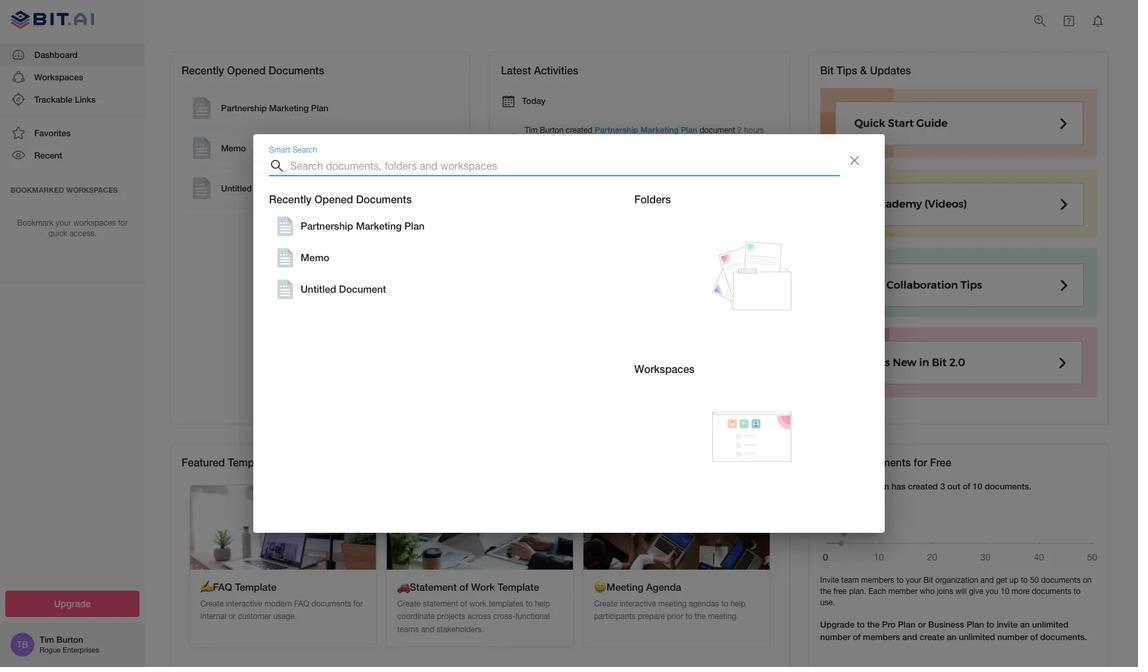 Task type: locate. For each thing, give the bounding box(es) containing it.
or
[[229, 612, 236, 621], [918, 619, 926, 630]]

work
[[471, 581, 495, 593]]

member
[[888, 587, 918, 596]]

week
[[712, 298, 731, 307]]

1 horizontal spatial upgrade
[[820, 619, 855, 630]]

to left "pro"
[[857, 619, 865, 630]]

1 horizontal spatial organization
[[935, 576, 978, 585]]

0 vertical spatial created
[[566, 126, 592, 135]]

templates
[[489, 599, 524, 608]]

recent button
[[0, 144, 145, 167]]

organization down 'get 50 documents for free' on the bottom right
[[840, 481, 889, 492]]

the inside the create interactive meeting agendas to help participants prepare prior to the meeting.
[[695, 612, 706, 621]]

2
[[738, 126, 742, 135]]

0 vertical spatial organization
[[840, 481, 889, 492]]

0 vertical spatial documents
[[269, 64, 324, 76]]

search
[[292, 145, 317, 154]]

has
[[892, 481, 906, 492]]

and left "create"
[[903, 631, 917, 642]]

10 right out
[[973, 481, 982, 492]]

opened
[[227, 64, 266, 76], [315, 193, 353, 205]]

1 vertical spatial upgrade
[[820, 619, 855, 630]]

0 horizontal spatial document
[[254, 183, 295, 194]]

untitled document link inside dialog
[[274, 279, 603, 300]]

create inside create interactive modern faq documents for internal or customer usage.
[[200, 599, 224, 608]]

50 right 'get'
[[841, 456, 852, 468]]

template
[[235, 581, 276, 593], [498, 581, 539, 593]]

0 vertical spatial document
[[254, 183, 295, 194]]

the
[[820, 587, 831, 596], [695, 612, 706, 621], [867, 619, 880, 630]]

upgrade up tim burton rogue enterprises
[[54, 598, 91, 609]]

1 horizontal spatial unlimited
[[1032, 619, 1069, 630]]

your up quick
[[56, 218, 71, 227]]

2 vertical spatial documents
[[311, 599, 351, 608]]

0 horizontal spatial untitled
[[221, 183, 252, 194]]

1 vertical spatial partnership
[[595, 125, 638, 135]]

1 create from the left
[[200, 599, 224, 608]]

0 vertical spatial memo
[[221, 143, 246, 153]]

&
[[860, 64, 867, 76]]

latest activities
[[501, 64, 578, 76]]

get
[[820, 456, 838, 468]]

0 horizontal spatial tim
[[39, 634, 54, 645]]

to inside create statement of work templates to help coordinate projects across cross-functional teams and stakeholders.
[[526, 599, 533, 608]]

50 right up
[[1030, 576, 1039, 585]]

documents right more
[[1032, 587, 1072, 596]]

1 horizontal spatial created
[[908, 481, 938, 492]]

1 vertical spatial recently opened documents
[[269, 193, 412, 205]]

0 vertical spatial opened
[[227, 64, 266, 76]]

unlimited right invite
[[1032, 619, 1069, 630]]

1 horizontal spatial an
[[1020, 619, 1030, 630]]

updates
[[870, 64, 911, 76]]

for inside create interactive modern faq documents for internal or customer usage.
[[353, 599, 363, 608]]

10 down get
[[1001, 587, 1010, 596]]

0 vertical spatial upgrade
[[54, 598, 91, 609]]

0 vertical spatial documents.
[[985, 481, 1032, 492]]

0 vertical spatial 10
[[973, 481, 982, 492]]

create for ✍️faq template
[[200, 599, 224, 608]]

interactive down 😀meeting agenda
[[620, 599, 656, 608]]

your inside bookmark your workspaces for quick access.
[[56, 218, 71, 227]]

customer
[[238, 612, 271, 621]]

1 vertical spatial for
[[914, 456, 927, 468]]

1 horizontal spatial help
[[731, 599, 746, 608]]

1 vertical spatial tim
[[39, 634, 54, 645]]

1 horizontal spatial ago
[[733, 298, 746, 307]]

members up each
[[861, 576, 894, 585]]

1 interactive from the left
[[226, 599, 262, 608]]

1 vertical spatial unlimited
[[959, 631, 995, 642]]

2 horizontal spatial marketing
[[641, 125, 679, 135]]

documents left 'on'
[[1041, 576, 1081, 585]]

ago
[[525, 137, 538, 146], [733, 298, 746, 307]]

2 vertical spatial for
[[353, 599, 363, 608]]

1 horizontal spatial bit
[[924, 576, 933, 585]]

1 horizontal spatial documents.
[[1040, 631, 1087, 642]]

0 horizontal spatial 10
[[973, 481, 982, 492]]

tim down today
[[525, 126, 538, 135]]

1 help from the left
[[535, 599, 550, 608]]

1 week ago
[[706, 298, 746, 307]]

1 horizontal spatial number
[[998, 631, 1028, 642]]

0 vertical spatial partnership marketing plan
[[221, 103, 328, 113]]

1 horizontal spatial document
[[339, 283, 386, 295]]

each
[[869, 587, 886, 596]]

0 horizontal spatial marketing
[[269, 103, 309, 113]]

for for workspaces
[[118, 218, 128, 227]]

Search documents, folders and workspaces text field
[[290, 155, 840, 176]]

members
[[861, 576, 894, 585], [863, 631, 900, 642]]

1 vertical spatial bit
[[924, 576, 933, 585]]

ago right week in the top of the page
[[733, 298, 746, 307]]

tb
[[17, 639, 28, 650]]

bookmarked workspaces
[[11, 185, 118, 194]]

and up the you
[[981, 576, 994, 585]]

upgrade inside upgrade to the pro plan or business plan to invite an unlimited number of members and create an unlimited number of documents.
[[820, 619, 855, 630]]

unlimited down business
[[959, 631, 995, 642]]

burton down today
[[540, 126, 564, 135]]

members down "pro"
[[863, 631, 900, 642]]

number down 'use.'
[[820, 631, 851, 642]]

dashboard
[[34, 49, 78, 60]]

🚗statement of work template
[[397, 581, 539, 593]]

and inside upgrade to the pro plan or business plan to invite an unlimited number of members and create an unlimited number of documents.
[[903, 631, 917, 642]]

1 horizontal spatial marketing
[[356, 220, 402, 232]]

0 vertical spatial marketing
[[269, 103, 309, 113]]

help up meeting.
[[731, 599, 746, 608]]

0 horizontal spatial and
[[421, 625, 434, 634]]

give
[[969, 587, 983, 596]]

plan inside dialog
[[404, 220, 425, 232]]

create up participants
[[594, 599, 618, 608]]

the inside invite team members to your bit organization and get up to 50 documents on the free plan. each member who joins will give you 10 more documents to use.
[[820, 587, 831, 596]]

or right internal
[[229, 612, 236, 621]]

ago down today
[[525, 137, 538, 146]]

documents. down 'on'
[[1040, 631, 1087, 642]]

1 vertical spatial memo
[[301, 252, 329, 263]]

your up member
[[906, 576, 921, 585]]

teams
[[397, 625, 419, 634]]

1 template from the left
[[235, 581, 276, 593]]

or up "create"
[[918, 619, 926, 630]]

2 vertical spatial documents
[[855, 456, 911, 468]]

organization up will
[[935, 576, 978, 585]]

2 help from the left
[[731, 599, 746, 608]]

and down coordinate
[[421, 625, 434, 634]]

bit tips & updates
[[820, 64, 911, 76]]

to
[[897, 576, 904, 585], [1021, 576, 1028, 585], [1074, 587, 1081, 596], [526, 599, 533, 608], [721, 599, 728, 608], [685, 612, 693, 621], [857, 619, 865, 630], [987, 619, 994, 630]]

1 vertical spatial documents
[[356, 193, 412, 205]]

0 horizontal spatial number
[[820, 631, 851, 642]]

an right invite
[[1020, 619, 1030, 630]]

1 horizontal spatial burton
[[540, 126, 564, 135]]

featured templates
[[182, 456, 278, 468]]

favorites button
[[0, 122, 145, 144]]

untitled document link for topmost memo link
[[184, 171, 456, 206]]

help up "functional"
[[535, 599, 550, 608]]

rogue
[[39, 646, 61, 654]]

create inside create statement of work templates to help coordinate projects across cross-functional teams and stakeholders.
[[397, 599, 421, 608]]

upgrade inside button
[[54, 598, 91, 609]]

tim for enterprises
[[39, 634, 54, 645]]

2 horizontal spatial the
[[867, 619, 880, 630]]

0 vertical spatial 50
[[841, 456, 852, 468]]

tim up rogue
[[39, 634, 54, 645]]

1 horizontal spatial interactive
[[620, 599, 656, 608]]

2 interactive from the left
[[620, 599, 656, 608]]

or inside create interactive modern faq documents for internal or customer usage.
[[229, 612, 236, 621]]

marketing
[[269, 103, 309, 113], [641, 125, 679, 135], [356, 220, 402, 232]]

pro
[[882, 619, 896, 630]]

for right workspaces
[[118, 218, 128, 227]]

0 horizontal spatial upgrade
[[54, 598, 91, 609]]

dashboard button
[[0, 43, 145, 66]]

1 horizontal spatial untitled
[[301, 283, 336, 295]]

1 vertical spatial opened
[[315, 193, 353, 205]]

created up search documents, folders and workspaces text box
[[566, 126, 592, 135]]

0 horizontal spatial your
[[56, 218, 71, 227]]

untitled document
[[221, 183, 295, 194], [301, 283, 386, 295]]

0 horizontal spatial recently
[[182, 64, 224, 76]]

team
[[841, 576, 859, 585]]

memo link
[[184, 131, 456, 165], [274, 247, 603, 268]]

number
[[820, 631, 851, 642], [998, 631, 1028, 642]]

links
[[75, 94, 96, 105]]

plan.
[[849, 587, 866, 596]]

1 vertical spatial members
[[863, 631, 900, 642]]

1 horizontal spatial your
[[906, 576, 921, 585]]

use.
[[820, 598, 835, 607]]

interactive inside create interactive modern faq documents for internal or customer usage.
[[226, 599, 262, 608]]

to up "functional"
[[526, 599, 533, 608]]

0 vertical spatial ago
[[525, 137, 538, 146]]

1 horizontal spatial for
[[353, 599, 363, 608]]

for left free
[[914, 456, 927, 468]]

tim inside tim burton rogue enterprises
[[39, 634, 54, 645]]

1 horizontal spatial 10
[[1001, 587, 1010, 596]]

3 create from the left
[[594, 599, 618, 608]]

0 vertical spatial untitled
[[221, 183, 252, 194]]

0 vertical spatial partnership
[[221, 103, 267, 113]]

workspaces
[[34, 72, 83, 82], [634, 362, 695, 375]]

interactive inside the create interactive meeting agendas to help participants prepare prior to the meeting.
[[620, 599, 656, 608]]

documents right faq
[[311, 599, 351, 608]]

the down agendas
[[695, 612, 706, 621]]

you
[[986, 587, 999, 596]]

1 horizontal spatial untitled document
[[301, 283, 386, 295]]

create for 😀meeting agenda
[[594, 599, 618, 608]]

agendas
[[689, 599, 719, 608]]

get 50 documents for free
[[820, 456, 952, 468]]

number down invite
[[998, 631, 1028, 642]]

created left 3
[[908, 481, 938, 492]]

for right faq
[[353, 599, 363, 608]]

an down business
[[947, 631, 957, 642]]

to up meeting.
[[721, 599, 728, 608]]

1 horizontal spatial memo
[[301, 252, 329, 263]]

2 horizontal spatial create
[[594, 599, 618, 608]]

recently opened documents
[[182, 64, 324, 76], [269, 193, 412, 205]]

bit up who on the right bottom
[[924, 576, 933, 585]]

0 horizontal spatial or
[[229, 612, 236, 621]]

the left "pro"
[[867, 619, 880, 630]]

1 vertical spatial 50
[[1030, 576, 1039, 585]]

dialog
[[253, 134, 885, 533]]

0 vertical spatial tim
[[525, 126, 538, 135]]

0 horizontal spatial help
[[535, 599, 550, 608]]

and
[[981, 576, 994, 585], [421, 625, 434, 634], [903, 631, 917, 642]]

0 vertical spatial recently
[[182, 64, 224, 76]]

upgrade button
[[5, 590, 139, 617]]

0 horizontal spatial the
[[695, 612, 706, 621]]

0 vertical spatial burton
[[540, 126, 564, 135]]

created
[[566, 126, 592, 135], [908, 481, 938, 492]]

1 horizontal spatial partnership
[[301, 220, 353, 232]]

1 vertical spatial documents.
[[1040, 631, 1087, 642]]

1 horizontal spatial opened
[[315, 193, 353, 205]]

template up "templates"
[[498, 581, 539, 593]]

for inside bookmark your workspaces for quick access.
[[118, 218, 128, 227]]

create up internal
[[200, 599, 224, 608]]

0 vertical spatial for
[[118, 218, 128, 227]]

to left invite
[[987, 619, 994, 630]]

0 horizontal spatial workspaces
[[34, 72, 83, 82]]

create for 🚗statement of work template
[[397, 599, 421, 608]]

partnership marketing plan
[[221, 103, 328, 113], [301, 220, 425, 232]]

1 vertical spatial untitled document link
[[274, 279, 603, 300]]

burton inside the tim burton created partnership marketing plan document
[[540, 126, 564, 135]]

2 create from the left
[[397, 599, 421, 608]]

document
[[254, 183, 295, 194], [339, 283, 386, 295]]

burton
[[540, 126, 564, 135], [56, 634, 83, 645]]

upgrade for upgrade
[[54, 598, 91, 609]]

burton inside tim burton rogue enterprises
[[56, 634, 83, 645]]

0 vertical spatial workspaces
[[34, 72, 83, 82]]

0 horizontal spatial organization
[[840, 481, 889, 492]]

burton up enterprises
[[56, 634, 83, 645]]

create inside the create interactive meeting agendas to help participants prepare prior to the meeting.
[[594, 599, 618, 608]]

documents. right out
[[985, 481, 1032, 492]]

partnership
[[221, 103, 267, 113], [595, 125, 638, 135], [301, 220, 353, 232]]

10
[[973, 481, 982, 492], [1001, 587, 1010, 596]]

documents.
[[985, 481, 1032, 492], [1040, 631, 1087, 642]]

ago inside 2 hours ago
[[525, 137, 538, 146]]

today
[[522, 96, 546, 106]]

work
[[469, 599, 487, 608]]

invite
[[820, 576, 839, 585]]

interactive up customer
[[226, 599, 262, 608]]

1 vertical spatial marketing
[[641, 125, 679, 135]]

smart
[[269, 145, 290, 154]]

10 inside invite team members to your bit organization and get up to 50 documents on the free plan. each member who joins will give you 10 more documents to use.
[[1001, 587, 1010, 596]]

members inside upgrade to the pro plan or business plan to invite an unlimited number of members and create an unlimited number of documents.
[[863, 631, 900, 642]]

template up modern at the left bottom of page
[[235, 581, 276, 593]]

create up coordinate
[[397, 599, 421, 608]]

workspaces
[[73, 218, 116, 227]]

upgrade down 'use.'
[[820, 619, 855, 630]]

create
[[200, 599, 224, 608], [397, 599, 421, 608], [594, 599, 618, 608]]

1 vertical spatial your
[[906, 576, 921, 585]]

0 vertical spatial your
[[56, 218, 71, 227]]

bit left the tips
[[820, 64, 834, 76]]

organization
[[840, 481, 889, 492], [935, 576, 978, 585]]

tim inside the tim burton created partnership marketing plan document
[[525, 126, 538, 135]]

50
[[841, 456, 852, 468], [1030, 576, 1039, 585]]

upgrade
[[54, 598, 91, 609], [820, 619, 855, 630]]

latest
[[501, 64, 531, 76]]

the up 'use.'
[[820, 587, 831, 596]]

2 vertical spatial marketing
[[356, 220, 402, 232]]

1 horizontal spatial create
[[397, 599, 421, 608]]

1 vertical spatial untitled document
[[301, 283, 386, 295]]

0 vertical spatial unlimited
[[1032, 619, 1069, 630]]

interactive
[[226, 599, 262, 608], [620, 599, 656, 608]]

0 vertical spatial an
[[1020, 619, 1030, 630]]

0 horizontal spatial memo
[[221, 143, 246, 153]]

0 vertical spatial bit
[[820, 64, 834, 76]]

partnership marketing plan link
[[184, 91, 456, 125], [595, 125, 697, 135], [274, 216, 603, 237]]



Task type: describe. For each thing, give the bounding box(es) containing it.
featured
[[182, 456, 225, 468]]

upgrade to the pro plan or business plan to invite an unlimited number of members and create an unlimited number of documents.
[[820, 619, 1087, 642]]

help inside create statement of work templates to help coordinate projects across cross-functional teams and stakeholders.
[[535, 599, 550, 608]]

untitled document link for bottom memo link
[[274, 279, 603, 300]]

0 horizontal spatial documents.
[[985, 481, 1032, 492]]

folders
[[634, 193, 671, 205]]

will
[[956, 587, 967, 596]]

trackable
[[34, 94, 72, 105]]

✍️faq template
[[200, 581, 276, 593]]

participants
[[594, 612, 636, 621]]

😀meeting agenda image
[[584, 486, 770, 569]]

the inside upgrade to the pro plan or business plan to invite an unlimited number of members and create an unlimited number of documents.
[[867, 619, 880, 630]]

0 horizontal spatial untitled document
[[221, 183, 295, 194]]

1 vertical spatial document
[[339, 283, 386, 295]]

1 vertical spatial documents
[[1032, 587, 1072, 596]]

workspaces
[[66, 185, 118, 194]]

2 vertical spatial partnership
[[301, 220, 353, 232]]

workspaces button
[[0, 66, 145, 88]]

to right more
[[1074, 587, 1081, 596]]

trackable links
[[34, 94, 96, 105]]

workspaces inside button
[[34, 72, 83, 82]]

ago for 2 hours ago
[[525, 137, 538, 146]]

1 vertical spatial untitled
[[301, 283, 336, 295]]

1 number from the left
[[820, 631, 851, 642]]

create statement of work templates to help coordinate projects across cross-functional teams and stakeholders.
[[397, 599, 550, 634]]

to right up
[[1021, 576, 1028, 585]]

🚗statement
[[397, 581, 457, 593]]

documents inside create interactive modern faq documents for internal or customer usage.
[[311, 599, 351, 608]]

your inside invite team members to your bit organization and get up to 50 documents on the free plan. each member who joins will give you 10 more documents to use.
[[906, 576, 921, 585]]

0 horizontal spatial unlimited
[[959, 631, 995, 642]]

out
[[948, 481, 960, 492]]

0 horizontal spatial partnership
[[221, 103, 267, 113]]

to right prior
[[685, 612, 693, 621]]

2 template from the left
[[498, 581, 539, 593]]

1 horizontal spatial recently
[[269, 193, 312, 205]]

business
[[928, 619, 964, 630]]

enterprises
[[63, 646, 99, 654]]

1 vertical spatial created
[[908, 481, 938, 492]]

untitled document inside dialog
[[301, 283, 386, 295]]

more
[[1012, 587, 1030, 596]]

of inside create statement of work templates to help coordinate projects across cross-functional teams and stakeholders.
[[460, 599, 467, 608]]

meeting
[[658, 599, 687, 608]]

get
[[996, 576, 1007, 585]]

projects
[[437, 612, 465, 621]]

for for documents
[[914, 456, 927, 468]]

free
[[834, 587, 847, 596]]

1 vertical spatial memo link
[[274, 247, 603, 268]]

burton for partnership
[[540, 126, 564, 135]]

tim for partnership
[[525, 126, 538, 135]]

document
[[700, 126, 735, 135]]

on
[[1083, 576, 1092, 585]]

smart search
[[269, 145, 317, 154]]

cross-
[[493, 612, 515, 621]]

and inside invite team members to your bit organization and get up to 50 documents on the free plan. each member who joins will give you 10 more documents to use.
[[981, 576, 994, 585]]

prior
[[667, 612, 683, 621]]

templates
[[228, 456, 278, 468]]

0 horizontal spatial 50
[[841, 456, 852, 468]]

dialog containing recently opened documents
[[253, 134, 885, 533]]

agenda
[[646, 581, 681, 593]]

create interactive meeting agendas to help participants prepare prior to the meeting.
[[594, 599, 746, 621]]

quick
[[48, 229, 67, 238]]

1 vertical spatial partnership marketing plan
[[301, 220, 425, 232]]

bit inside invite team members to your bit organization and get up to 50 documents on the free plan. each member who joins will give you 10 more documents to use.
[[924, 576, 933, 585]]

upgrade for upgrade to the pro plan or business plan to invite an unlimited number of members and create an unlimited number of documents.
[[820, 619, 855, 630]]

functional
[[515, 612, 550, 621]]

😀meeting
[[594, 581, 644, 593]]

who
[[920, 587, 935, 596]]

✍️faq template image
[[190, 486, 376, 569]]

prepare
[[638, 612, 665, 621]]

burton for enterprises
[[56, 634, 83, 645]]

internal
[[200, 612, 226, 621]]

faq
[[294, 599, 309, 608]]

meeting.
[[708, 612, 739, 621]]

and inside create statement of work templates to help coordinate projects across cross-functional teams and stakeholders.
[[421, 625, 434, 634]]

1 horizontal spatial documents
[[356, 193, 412, 205]]

3
[[940, 481, 945, 492]]

free
[[930, 456, 952, 468]]

interactive for agenda
[[620, 599, 656, 608]]

50 inside invite team members to your bit organization and get up to 50 documents on the free plan. each member who joins will give you 10 more documents to use.
[[1030, 576, 1039, 585]]

documents. inside upgrade to the pro plan or business plan to invite an unlimited number of members and create an unlimited number of documents.
[[1040, 631, 1087, 642]]

0 vertical spatial recently opened documents
[[182, 64, 324, 76]]

tim burton created partnership marketing plan document
[[525, 125, 735, 135]]

to up member
[[897, 576, 904, 585]]

ago for 1 week ago
[[733, 298, 746, 307]]

your
[[820, 481, 838, 492]]

0 horizontal spatial an
[[947, 631, 957, 642]]

1 vertical spatial workspaces
[[634, 362, 695, 375]]

tips
[[837, 64, 857, 76]]

0 vertical spatial memo link
[[184, 131, 456, 165]]

tim burton rogue enterprises
[[39, 634, 99, 654]]

😀meeting agenda
[[594, 581, 681, 593]]

stakeholders.
[[437, 625, 484, 634]]

joins
[[937, 587, 953, 596]]

2 number from the left
[[998, 631, 1028, 642]]

created inside the tim burton created partnership marketing plan document
[[566, 126, 592, 135]]

0 horizontal spatial bit
[[820, 64, 834, 76]]

recent
[[34, 150, 62, 161]]

your organization has created 3 out of 10 documents.
[[820, 481, 1032, 492]]

2 horizontal spatial documents
[[855, 456, 911, 468]]

across
[[468, 612, 491, 621]]

0 vertical spatial documents
[[1041, 576, 1081, 585]]

bookmarked
[[11, 185, 64, 194]]

trackable links button
[[0, 88, 145, 111]]

hours
[[744, 126, 764, 135]]

bookmark
[[17, 218, 53, 227]]

🚗statement of work template image
[[387, 486, 573, 569]]

statement
[[423, 599, 458, 608]]

coordinate
[[397, 612, 435, 621]]

up
[[1010, 576, 1019, 585]]

invite team members to your bit organization and get up to 50 documents on the free plan. each member who joins will give you 10 more documents to use.
[[820, 576, 1092, 607]]

✍️faq
[[200, 581, 232, 593]]

organization inside invite team members to your bit organization and get up to 50 documents on the free plan. each member who joins will give you 10 more documents to use.
[[935, 576, 978, 585]]

or inside upgrade to the pro plan or business plan to invite an unlimited number of members and create an unlimited number of documents.
[[918, 619, 926, 630]]

access.
[[70, 229, 97, 238]]

help inside the create interactive meeting agendas to help participants prepare prior to the meeting.
[[731, 599, 746, 608]]

usage.
[[273, 612, 297, 621]]

invite
[[997, 619, 1018, 630]]

modern
[[265, 599, 292, 608]]

members inside invite team members to your bit organization and get up to 50 documents on the free plan. each member who joins will give you 10 more documents to use.
[[861, 576, 894, 585]]

interactive for template
[[226, 599, 262, 608]]

bookmark your workspaces for quick access.
[[17, 218, 128, 238]]

2 hours ago
[[525, 126, 764, 146]]

2 horizontal spatial partnership
[[595, 125, 638, 135]]

favorites
[[34, 128, 71, 138]]



Task type: vqa. For each thing, say whether or not it's contained in the screenshot.
'create'
yes



